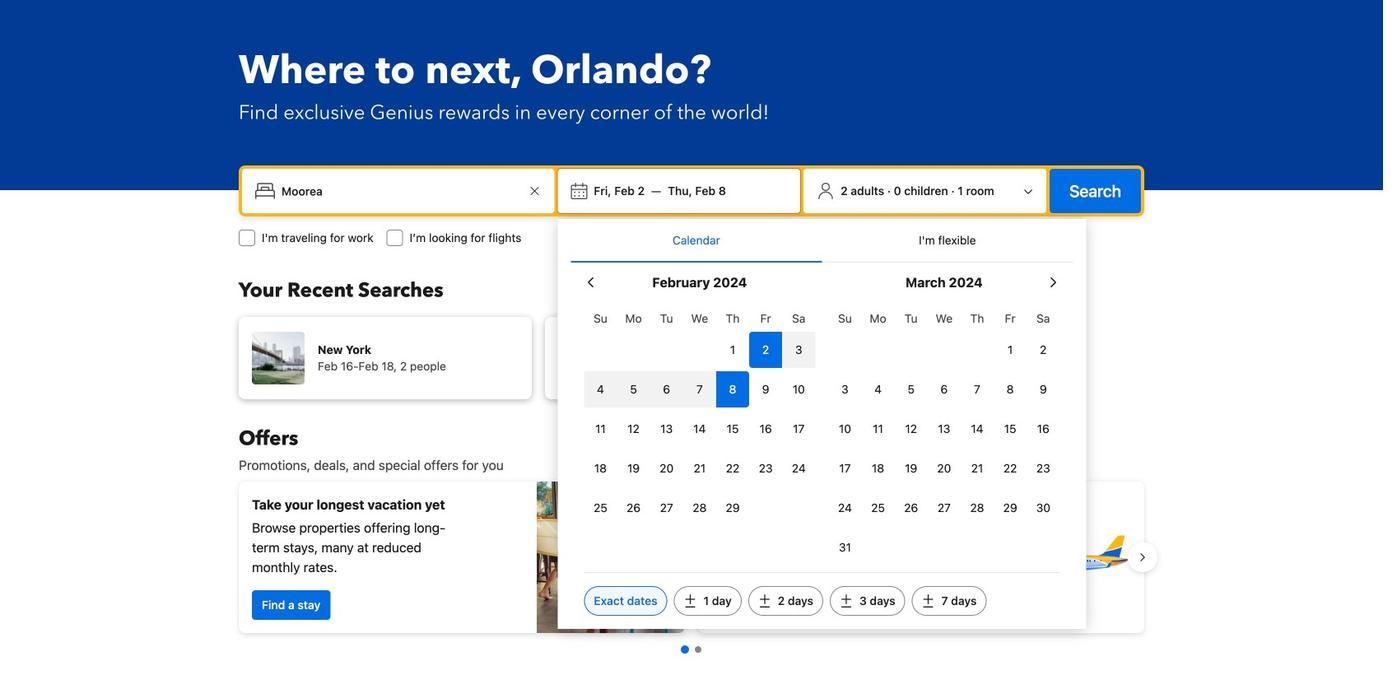 Task type: locate. For each thing, give the bounding box(es) containing it.
tab list
[[571, 219, 1073, 264]]

4 February 2024 checkbox
[[584, 371, 617, 408]]

19 March 2024 checkbox
[[895, 450, 928, 487]]

1 horizontal spatial grid
[[829, 302, 1060, 566]]

7 February 2024 checkbox
[[683, 371, 716, 408]]

22 February 2024 checkbox
[[716, 450, 749, 487]]

10 March 2024 checkbox
[[829, 411, 862, 447]]

9 March 2024 checkbox
[[1027, 371, 1060, 408]]

9 February 2024 checkbox
[[749, 371, 782, 408]]

cell up 14 february 2024 option
[[683, 368, 716, 408]]

21 February 2024 checkbox
[[683, 450, 716, 487]]

progress bar
[[681, 646, 702, 654]]

18 February 2024 checkbox
[[584, 450, 617, 487]]

grid
[[584, 302, 816, 526], [829, 302, 1060, 566]]

cell up 12 february 2024 checkbox at the left bottom of page
[[617, 368, 650, 408]]

1 grid from the left
[[584, 302, 816, 526]]

10 February 2024 checkbox
[[782, 371, 816, 408]]

16 March 2024 checkbox
[[1027, 411, 1060, 447]]

fly away to your dream vacation image
[[1016, 500, 1131, 615]]

cell up 13 february 2024 checkbox
[[650, 368, 683, 408]]

region
[[226, 475, 1158, 640]]

15 March 2024 checkbox
[[994, 411, 1027, 447]]

14 March 2024 checkbox
[[961, 411, 994, 447]]

23 February 2024 checkbox
[[749, 450, 782, 487]]

27 March 2024 checkbox
[[928, 490, 961, 526]]

Where are you going? field
[[275, 176, 525, 206]]

5 March 2024 checkbox
[[895, 371, 928, 408]]

31 March 2024 checkbox
[[829, 529, 862, 566]]

2 February 2024 checkbox
[[749, 332, 782, 368]]

11 March 2024 checkbox
[[862, 411, 895, 447]]

12 February 2024 checkbox
[[617, 411, 650, 447]]

8 February 2024 checkbox
[[716, 371, 749, 408]]

12 March 2024 checkbox
[[895, 411, 928, 447]]

2 grid from the left
[[829, 302, 1060, 566]]

25 February 2024 checkbox
[[584, 490, 617, 526]]

8 March 2024 checkbox
[[994, 371, 1027, 408]]

22 March 2024 checkbox
[[994, 450, 1027, 487]]

4 March 2024 checkbox
[[862, 371, 895, 408]]

1 March 2024 checkbox
[[994, 332, 1027, 368]]

29 March 2024 checkbox
[[994, 490, 1027, 526]]

0 horizontal spatial grid
[[584, 302, 816, 526]]

26 March 2024 checkbox
[[895, 490, 928, 526]]

cell
[[749, 329, 782, 368], [782, 329, 816, 368], [584, 368, 617, 408], [617, 368, 650, 408], [650, 368, 683, 408], [683, 368, 716, 408], [716, 368, 749, 408]]



Task type: describe. For each thing, give the bounding box(es) containing it.
27 February 2024 checkbox
[[650, 490, 683, 526]]

15 February 2024 checkbox
[[716, 411, 749, 447]]

14 February 2024 checkbox
[[683, 411, 716, 447]]

26 February 2024 checkbox
[[617, 490, 650, 526]]

24 February 2024 checkbox
[[782, 450, 816, 487]]

6 February 2024 checkbox
[[650, 371, 683, 408]]

13 March 2024 checkbox
[[928, 411, 961, 447]]

cell up 11 february 2024 checkbox
[[584, 368, 617, 408]]

25 March 2024 checkbox
[[862, 490, 895, 526]]

3 February 2024 checkbox
[[782, 332, 816, 368]]

cell up 10 february 2024 option
[[782, 329, 816, 368]]

24 March 2024 checkbox
[[829, 490, 862, 526]]

3 March 2024 checkbox
[[829, 371, 862, 408]]

take your longest vacation yet image
[[537, 482, 685, 633]]

23 March 2024 checkbox
[[1027, 450, 1060, 487]]

cell up 15 february 2024 checkbox
[[716, 368, 749, 408]]

18 March 2024 checkbox
[[862, 450, 895, 487]]

5 February 2024 checkbox
[[617, 371, 650, 408]]

28 February 2024 checkbox
[[683, 490, 716, 526]]

30 March 2024 checkbox
[[1027, 490, 1060, 526]]

17 February 2024 checkbox
[[782, 411, 816, 447]]

7 March 2024 checkbox
[[961, 371, 994, 408]]

19 February 2024 checkbox
[[617, 450, 650, 487]]

28 March 2024 checkbox
[[961, 490, 994, 526]]

20 March 2024 checkbox
[[928, 450, 961, 487]]

cell up 9 february 2024 option
[[749, 329, 782, 368]]

11 February 2024 checkbox
[[584, 411, 617, 447]]

17 March 2024 checkbox
[[829, 450, 862, 487]]

20 February 2024 checkbox
[[650, 450, 683, 487]]

16 February 2024 checkbox
[[749, 411, 782, 447]]

21 March 2024 checkbox
[[961, 450, 994, 487]]

13 February 2024 checkbox
[[650, 411, 683, 447]]

6 March 2024 checkbox
[[928, 371, 961, 408]]

29 February 2024 checkbox
[[716, 490, 749, 526]]

2 March 2024 checkbox
[[1027, 332, 1060, 368]]

1 February 2024 checkbox
[[716, 332, 749, 368]]



Task type: vqa. For each thing, say whether or not it's contained in the screenshot.
7 February 2024 checkbox
yes



